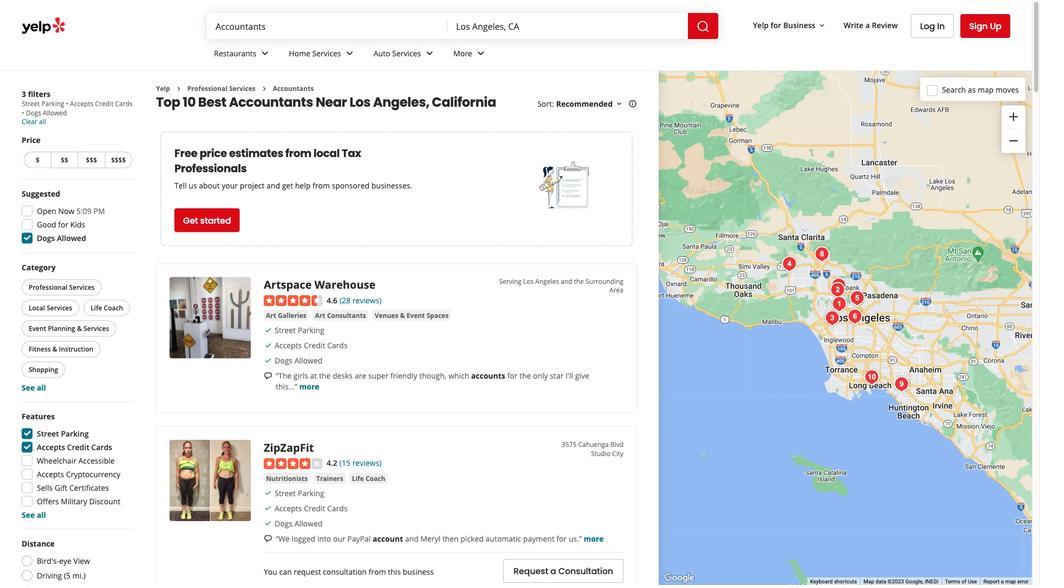 Task type: vqa. For each thing, say whether or not it's contained in the screenshot.
Event in the button
yes



Task type: locate. For each thing, give the bounding box(es) containing it.
street parking up the wheelchair
[[37, 429, 89, 439]]

1 art from the left
[[266, 311, 276, 320]]

see up the distance at the bottom of the page
[[22, 510, 35, 520]]

2 vertical spatial 16 checkmark v2 image
[[264, 504, 273, 513]]

driving
[[37, 571, 62, 581]]

1 24 chevron down v2 image from the left
[[343, 47, 356, 60]]

dogs allowed inside group
[[37, 233, 86, 243]]

dogs allowed for zipzapfit
[[275, 518, 323, 529]]

2 reviews) from the top
[[353, 458, 382, 468]]

0 vertical spatial 16 checkmark v2 image
[[264, 356, 273, 365]]

services for home services link at the top left of page
[[313, 48, 341, 58]]

16 speech v2 image
[[264, 372, 273, 381], [264, 535, 273, 544]]

picked
[[461, 534, 484, 544]]

16 checkmark v2 image down art galleries button
[[264, 341, 273, 350]]

services for auto services link
[[393, 48, 421, 58]]

0 vertical spatial life coach button
[[84, 300, 130, 316]]

request a consultation button
[[504, 560, 624, 583]]

near
[[316, 93, 347, 111]]

see all
[[22, 383, 46, 393], [22, 510, 46, 520]]

google image
[[662, 571, 698, 586]]

restaurants
[[214, 48, 257, 58]]

accepts up the wheelchair
[[37, 442, 65, 453]]

(28 reviews) link
[[340, 294, 382, 306]]

art for art consultants
[[315, 311, 326, 320]]

1 horizontal spatial map
[[1006, 579, 1017, 585]]

1 horizontal spatial artspace warehouse image
[[829, 294, 851, 315]]

1 see from the top
[[22, 383, 35, 393]]

1 horizontal spatial 24 chevron down v2 image
[[423, 47, 436, 60]]

home
[[289, 48, 311, 58]]

coach down (15 reviews) in the bottom of the page
[[366, 474, 386, 483]]

services
[[313, 48, 341, 58], [393, 48, 421, 58], [229, 84, 256, 93], [69, 283, 95, 292], [47, 304, 72, 313], [84, 324, 109, 333]]

more right us."
[[584, 534, 604, 544]]

rolling greens image
[[822, 308, 844, 329]]

life
[[91, 304, 102, 313], [352, 474, 364, 483]]

street down 3
[[22, 99, 40, 108]]

1 vertical spatial life
[[352, 474, 364, 483]]

1 vertical spatial and
[[561, 277, 573, 286]]

california
[[432, 93, 497, 111]]

fitness
[[29, 345, 51, 354]]

16 checkmark v2 image for artspace warehouse
[[264, 341, 273, 350]]

see all button down offers
[[22, 510, 46, 520]]

1 vertical spatial more
[[584, 534, 604, 544]]

0 vertical spatial see all button
[[22, 383, 46, 393]]

from right help
[[313, 180, 330, 191]]

coach
[[104, 304, 123, 313], [366, 474, 386, 483]]

all inside 3 filters street parking • accepts credit cards • dogs allowed clear all
[[39, 117, 46, 126]]

1 vertical spatial from
[[313, 180, 330, 191]]

sign up
[[970, 20, 1002, 32]]

discount
[[89, 497, 121, 507]]

0 horizontal spatial professional
[[29, 283, 67, 292]]

a inside button
[[551, 566, 557, 578]]

see all down offers
[[22, 510, 46, 520]]

16 checkmark v2 image down 'nutritionists' link in the left of the page
[[264, 489, 273, 498]]

are
[[355, 371, 367, 381]]

more link for zipzapfit
[[584, 534, 604, 544]]

services up instruction
[[84, 324, 109, 333]]

business categories element
[[205, 39, 1011, 70]]

zipzapfit image
[[170, 440, 251, 522]]

accepts up the price group at top
[[70, 99, 93, 108]]

accepts credit cards up logged
[[275, 503, 348, 514]]

art consultants link
[[313, 310, 368, 321]]

1 horizontal spatial &
[[77, 324, 82, 333]]

24 chevron down v2 image right auto services
[[423, 47, 436, 60]]

0 vertical spatial coach
[[104, 304, 123, 313]]

option group
[[18, 539, 134, 586]]

studio
[[592, 449, 611, 458]]

0 horizontal spatial 24 chevron down v2 image
[[343, 47, 356, 60]]

1 horizontal spatial professional
[[187, 84, 228, 93]]

1 vertical spatial 16 checkmark v2 image
[[264, 489, 273, 498]]

16 info v2 image
[[629, 100, 638, 108]]

2 16 checkmark v2 image from the top
[[264, 341, 273, 350]]

1 horizontal spatial the
[[520, 371, 532, 381]]

los
[[350, 93, 371, 111], [524, 277, 534, 286]]

see for category
[[22, 383, 35, 393]]

zipzapfit link
[[264, 440, 314, 455]]

see all down shopping button
[[22, 383, 46, 393]]

suggested
[[22, 189, 60, 199]]

professionals
[[175, 161, 247, 176]]

3 16 checkmark v2 image from the top
[[264, 504, 273, 513]]

0 horizontal spatial professional services
[[29, 283, 95, 292]]

1 vertical spatial professional services
[[29, 283, 95, 292]]

all
[[39, 117, 46, 126], [37, 383, 46, 393], [37, 510, 46, 520]]

2 see all from the top
[[22, 510, 46, 520]]

los right near at top
[[350, 93, 371, 111]]

for down now in the left of the page
[[58, 220, 68, 230]]

2 art from the left
[[315, 311, 326, 320]]

map left error
[[1006, 579, 1017, 585]]

accepts credit cards up at
[[275, 340, 348, 351]]

mikey's hook up image
[[847, 288, 869, 309]]

verizon image
[[812, 244, 834, 265]]

24 chevron down v2 image left "auto"
[[343, 47, 356, 60]]

4.2 star rating image
[[264, 459, 323, 469]]

cards down the art consultants "link"
[[327, 340, 348, 351]]

0 horizontal spatial none field
[[216, 20, 439, 32]]

all down offers
[[37, 510, 46, 520]]

into
[[318, 534, 331, 544]]

0 vertical spatial dogs allowed
[[37, 233, 86, 243]]

16 checkmark v2 image for zipzapfit
[[264, 504, 273, 513]]

accounts
[[472, 371, 506, 381]]

street down features
[[37, 429, 59, 439]]

event left spaces
[[407, 311, 425, 320]]

see all button for category
[[22, 383, 46, 393]]

0 horizontal spatial map
[[979, 84, 994, 95]]

artspace warehouse
[[264, 277, 376, 292]]

nutritionists link
[[264, 473, 310, 484]]

1 vertical spatial street parking
[[37, 429, 89, 439]]

1 vertical spatial event
[[29, 324, 46, 333]]

0 horizontal spatial &
[[52, 345, 57, 354]]

coach up event planning & services
[[104, 304, 123, 313]]

more link for artspace warehouse
[[300, 381, 320, 392]]

surrounding
[[586, 277, 624, 286]]

0 vertical spatial street parking
[[275, 325, 325, 335]]

16 checkmark v2 image
[[264, 326, 273, 335], [264, 341, 273, 350], [264, 504, 273, 513]]

0 horizontal spatial event
[[29, 324, 46, 333]]

artspace warehouse image
[[170, 277, 251, 359], [829, 294, 851, 315]]

24 chevron down v2 image inside home services link
[[343, 47, 356, 60]]

2 vertical spatial accepts credit cards
[[275, 503, 348, 514]]

Find text field
[[216, 20, 439, 32]]

allowed
[[43, 108, 67, 117], [57, 233, 86, 243], [295, 355, 323, 366], [295, 518, 323, 529]]

angeles
[[536, 277, 559, 286]]

16 checkmark v2 image down art galleries button
[[264, 356, 273, 365]]

None field
[[216, 20, 439, 32], [457, 20, 680, 32]]

1 horizontal spatial los
[[524, 277, 534, 286]]

10
[[183, 93, 196, 111]]

reviews) up life coach link
[[353, 458, 382, 468]]

1 vertical spatial all
[[37, 383, 46, 393]]

1 vertical spatial yelp
[[156, 84, 170, 93]]

1 16 speech v2 image from the top
[[264, 372, 273, 381]]

1 horizontal spatial a
[[866, 20, 871, 30]]

2 horizontal spatial the
[[574, 277, 584, 286]]

street down art galleries link
[[275, 325, 296, 335]]

1 vertical spatial more link
[[584, 534, 604, 544]]

dogs allowed up girls
[[275, 355, 323, 366]]

24 chevron down v2 image
[[343, 47, 356, 60], [423, 47, 436, 60], [475, 47, 488, 60]]

see all button
[[22, 383, 46, 393], [22, 510, 46, 520]]

professional services up local services
[[29, 283, 95, 292]]

art inside "link"
[[315, 311, 326, 320]]

1 horizontal spatial event
[[407, 311, 425, 320]]

started
[[200, 214, 231, 227]]

2 vertical spatial 16 checkmark v2 image
[[264, 519, 273, 528]]

None search field
[[207, 13, 721, 39]]

services right "auto"
[[393, 48, 421, 58]]

dogs allowed down good for kids
[[37, 233, 86, 243]]

venues & event spaces
[[375, 311, 449, 320]]

2 vertical spatial dogs allowed
[[275, 518, 323, 529]]

map right the as
[[979, 84, 994, 95]]

services up local services
[[69, 283, 95, 292]]

cards inside group
[[91, 442, 112, 453]]

none field find
[[216, 20, 439, 32]]

16 checkmark v2 image down art galleries link
[[264, 326, 273, 335]]

1 horizontal spatial •
[[66, 99, 68, 108]]

4.6
[[327, 295, 338, 305]]

2 vertical spatial and
[[405, 534, 419, 544]]

life coach button up event planning & services
[[84, 300, 130, 316]]

allowed down kids
[[57, 233, 86, 243]]

of
[[962, 579, 967, 585]]

1 vertical spatial life coach button
[[350, 473, 388, 484]]

$$$$
[[111, 156, 126, 165]]

none field up home services link at the top left of page
[[216, 20, 439, 32]]

16 checkmark v2 image
[[264, 356, 273, 365], [264, 489, 273, 498], [264, 519, 273, 528]]

life coach button down (15 reviews) in the bottom of the page
[[350, 473, 388, 484]]

0 horizontal spatial life coach
[[91, 304, 123, 313]]

and left get
[[267, 180, 280, 191]]

parking down galleries
[[298, 325, 325, 335]]

services for professional services button
[[69, 283, 95, 292]]

from left local
[[286, 146, 312, 161]]

16 speech v2 image left "we
[[264, 535, 273, 544]]

accepts down art galleries link
[[275, 340, 302, 351]]

none field up business categories element
[[457, 20, 680, 32]]

yelp inside button
[[754, 20, 769, 30]]

2 vertical spatial from
[[369, 567, 386, 577]]

1 vertical spatial professional
[[29, 283, 67, 292]]

group containing category
[[20, 262, 134, 393]]

and inside the serving los angeles and the surrounding area
[[561, 277, 573, 286]]

dogs allowed up logged
[[275, 518, 323, 529]]

1 see all button from the top
[[22, 383, 46, 393]]

1 vertical spatial see
[[22, 510, 35, 520]]

16 speech v2 image left the "the
[[264, 372, 273, 381]]

16 speech v2 image for zipzapfit
[[264, 535, 273, 544]]

0 vertical spatial more
[[300, 381, 320, 392]]

accepts credit cards up wheelchair accessible
[[37, 442, 112, 453]]

free price estimates from local tax professionals image
[[539, 158, 593, 212]]

life coach for leftmost life coach button
[[91, 304, 123, 313]]

art
[[266, 311, 276, 320], [315, 311, 326, 320]]

0 vertical spatial life coach
[[91, 304, 123, 313]]

credit
[[95, 99, 114, 108], [304, 340, 325, 351], [67, 442, 89, 453], [304, 503, 325, 514]]

street inside 3 filters street parking • accepts credit cards • dogs allowed clear all
[[22, 99, 40, 108]]

shortcuts
[[835, 579, 858, 585]]

for
[[771, 20, 782, 30], [58, 220, 68, 230], [508, 371, 518, 381], [557, 534, 567, 544]]

paypal
[[348, 534, 371, 544]]

services down professional services button
[[47, 304, 72, 313]]

cards left 'top'
[[115, 99, 133, 108]]

auto
[[374, 48, 391, 58]]

accepts up sells
[[37, 470, 64, 480]]

yelp left business
[[754, 20, 769, 30]]

this..."
[[276, 381, 298, 392]]

more down at
[[300, 381, 320, 392]]

16 checkmark v2 image up you
[[264, 519, 273, 528]]

0 vertical spatial professional services
[[187, 84, 256, 93]]

1 none field from the left
[[216, 20, 439, 32]]

yelp for yelp link
[[156, 84, 170, 93]]

0 vertical spatial 16 checkmark v2 image
[[264, 326, 273, 335]]

1 horizontal spatial life coach
[[352, 474, 386, 483]]

2 24 chevron down v2 image from the left
[[423, 47, 436, 60]]

cards up our
[[327, 503, 348, 514]]

services right "home"
[[313, 48, 341, 58]]

cards
[[115, 99, 133, 108], [327, 340, 348, 351], [91, 442, 112, 453], [327, 503, 348, 514]]

1 vertical spatial map
[[1006, 579, 1017, 585]]

1 vertical spatial 16 speech v2 image
[[264, 535, 273, 544]]

all for features
[[37, 510, 46, 520]]

sign up link
[[961, 14, 1011, 38]]

life coach up event planning & services
[[91, 304, 123, 313]]

0 vertical spatial 16 speech v2 image
[[264, 372, 273, 381]]

1 horizontal spatial yelp
[[754, 20, 769, 30]]

see all button down shopping button
[[22, 383, 46, 393]]

all right "clear"
[[39, 117, 46, 126]]

unified manufacturing image
[[845, 306, 867, 328]]

review
[[873, 20, 899, 30]]

professional right 16 chevron right v2 icon
[[187, 84, 228, 93]]

wheelchair accessible
[[37, 456, 115, 466]]

and left meryl
[[405, 534, 419, 544]]

harmonious health & healing image
[[862, 367, 883, 388]]

2 see all button from the top
[[22, 510, 46, 520]]

cards inside 3 filters street parking • accepts credit cards • dogs allowed clear all
[[115, 99, 133, 108]]

life up event planning & services
[[91, 304, 102, 313]]

1 see all from the top
[[22, 383, 46, 393]]

street parking for zipzapfit
[[275, 488, 325, 498]]

give
[[576, 371, 590, 381]]

friendly
[[391, 371, 418, 381]]

1 vertical spatial dogs allowed
[[275, 355, 323, 366]]

Near text field
[[457, 20, 680, 32]]

2 horizontal spatial 24 chevron down v2 image
[[475, 47, 488, 60]]

24 chevron down v2 image inside more link
[[475, 47, 488, 60]]

2 vertical spatial street parking
[[275, 488, 325, 498]]

tell
[[175, 180, 187, 191]]

map
[[864, 579, 875, 585]]

a right report
[[1002, 579, 1005, 585]]

2 horizontal spatial a
[[1002, 579, 1005, 585]]

0 horizontal spatial and
[[267, 180, 280, 191]]

none field the near
[[457, 20, 680, 32]]

$ button
[[24, 152, 51, 168]]

0 vertical spatial los
[[350, 93, 371, 111]]

1 vertical spatial see all button
[[22, 510, 46, 520]]

4.2
[[327, 458, 338, 468]]

life inside group
[[91, 304, 102, 313]]

16 speech v2 image for artspace warehouse
[[264, 372, 273, 381]]

for inside button
[[771, 20, 782, 30]]

life coach inside group
[[91, 304, 123, 313]]

1 horizontal spatial none field
[[457, 20, 680, 32]]

more link right us."
[[584, 534, 604, 544]]

event down local
[[29, 324, 46, 333]]

services inside "button"
[[47, 304, 72, 313]]

16 chevron right v2 image
[[260, 84, 269, 93]]

16 chevron down v2 image
[[615, 100, 624, 108]]

all down shopping button
[[37, 383, 46, 393]]

allowed down filters
[[43, 108, 67, 117]]

yelp left 16 chevron right v2 icon
[[156, 84, 170, 93]]

0 vertical spatial &
[[400, 311, 405, 320]]

and right angeles
[[561, 277, 573, 286]]

yelp
[[754, 20, 769, 30], [156, 84, 170, 93]]

professional up local services
[[29, 283, 67, 292]]

0 horizontal spatial yelp
[[156, 84, 170, 93]]

2 vertical spatial all
[[37, 510, 46, 520]]

allowed inside group
[[57, 233, 86, 243]]

reviews) for artspace warehouse
[[353, 295, 382, 305]]

2 horizontal spatial from
[[369, 567, 386, 577]]

3 24 chevron down v2 image from the left
[[475, 47, 488, 60]]

for right accounts
[[508, 371, 518, 381]]

clear all link
[[22, 117, 46, 126]]

parking down filters
[[41, 99, 64, 108]]

dogs down filters
[[26, 108, 41, 117]]

0 horizontal spatial art
[[266, 311, 276, 320]]

offers military discount
[[37, 497, 121, 507]]

1 horizontal spatial art
[[315, 311, 326, 320]]

a right write
[[866, 20, 871, 30]]

see all for features
[[22, 510, 46, 520]]

map for error
[[1006, 579, 1017, 585]]

1 horizontal spatial life coach button
[[350, 473, 388, 484]]

3 16 checkmark v2 image from the top
[[264, 519, 273, 528]]

group
[[1002, 105, 1026, 153], [18, 188, 134, 247], [20, 262, 134, 393], [18, 411, 134, 521]]

free
[[175, 146, 198, 161]]

2 none field from the left
[[457, 20, 680, 32]]

0 vertical spatial map
[[979, 84, 994, 95]]

recommended
[[557, 99, 613, 109]]

0 vertical spatial see all
[[22, 383, 46, 393]]

life coach down (15 reviews) in the bottom of the page
[[352, 474, 386, 483]]

a right request in the bottom of the page
[[551, 566, 557, 578]]

see all button for features
[[22, 510, 46, 520]]

up
[[991, 20, 1002, 32]]

0 horizontal spatial a
[[551, 566, 557, 578]]

& right fitness
[[52, 345, 57, 354]]

accessible
[[78, 456, 115, 466]]

for left business
[[771, 20, 782, 30]]

1 vertical spatial los
[[524, 277, 534, 286]]

1 horizontal spatial and
[[405, 534, 419, 544]]

consultation
[[323, 567, 367, 577]]

los right the serving
[[524, 277, 534, 286]]

& inside button
[[52, 345, 57, 354]]

& right venues on the bottom of the page
[[400, 311, 405, 320]]

a for request
[[551, 566, 557, 578]]

1 16 checkmark v2 image from the top
[[264, 356, 273, 365]]

see all for category
[[22, 383, 46, 393]]

home services
[[289, 48, 341, 58]]

2 16 speech v2 image from the top
[[264, 535, 273, 544]]

professional services inside professional services button
[[29, 283, 95, 292]]

1 horizontal spatial life
[[352, 474, 364, 483]]

from left this
[[369, 567, 386, 577]]

24 chevron down v2 image inside auto services link
[[423, 47, 436, 60]]

1 vertical spatial accepts credit cards
[[37, 442, 112, 453]]

rv nuccio & associates image
[[829, 275, 850, 297]]

blvd
[[611, 440, 624, 449]]

24 chevron down v2 image right more
[[475, 47, 488, 60]]

auto services link
[[365, 39, 445, 70]]

the left only
[[520, 371, 532, 381]]

keyboard shortcuts
[[811, 579, 858, 585]]

parking up wheelchair accessible
[[61, 429, 89, 439]]

parking down trainers button
[[298, 488, 325, 498]]

16 checkmark v2 image down nutritionists button
[[264, 504, 273, 513]]

0 horizontal spatial more
[[300, 381, 320, 392]]

for left us."
[[557, 534, 567, 544]]

0 vertical spatial more link
[[300, 381, 320, 392]]

warehouse
[[315, 277, 376, 292]]

logged
[[292, 534, 316, 544]]

0 vertical spatial accepts credit cards
[[275, 340, 348, 351]]

use
[[969, 579, 978, 585]]

see for features
[[22, 510, 35, 520]]

0 horizontal spatial coach
[[104, 304, 123, 313]]

sells
[[37, 483, 53, 493]]

terms of use
[[946, 579, 978, 585]]

professional services down restaurants
[[187, 84, 256, 93]]

1 horizontal spatial coach
[[366, 474, 386, 483]]

2 vertical spatial &
[[52, 345, 57, 354]]

1 vertical spatial life coach
[[352, 474, 386, 483]]

24 chevron down v2 image
[[259, 47, 272, 60]]

(15
[[340, 458, 351, 468]]

& right planning
[[77, 324, 82, 333]]

0 vertical spatial reviews)
[[353, 295, 382, 305]]

get started button
[[175, 208, 240, 232]]

0 vertical spatial a
[[866, 20, 871, 30]]

life coach button
[[84, 300, 130, 316], [350, 473, 388, 484]]

accountants link
[[273, 84, 314, 93]]

professional services button
[[22, 279, 102, 296]]

2 see from the top
[[22, 510, 35, 520]]

0 vertical spatial all
[[39, 117, 46, 126]]

1 reviews) from the top
[[353, 295, 382, 305]]

spaces
[[427, 311, 449, 320]]

the right at
[[319, 371, 331, 381]]

see down shopping button
[[22, 383, 35, 393]]

accepts
[[70, 99, 93, 108], [275, 340, 302, 351], [37, 442, 65, 453], [37, 470, 64, 480], [275, 503, 302, 514]]

3
[[22, 89, 26, 99]]

the left surrounding
[[574, 277, 584, 286]]

1 16 checkmark v2 image from the top
[[264, 326, 273, 335]]

2 vertical spatial a
[[1002, 579, 1005, 585]]

0 vertical spatial from
[[286, 146, 312, 161]]

1 vertical spatial 16 checkmark v2 image
[[264, 341, 273, 350]]

1 vertical spatial a
[[551, 566, 557, 578]]

striving artists framing and art services image
[[779, 253, 801, 275]]

"we
[[276, 534, 290, 544]]

0 vertical spatial life
[[91, 304, 102, 313]]

inegi
[[926, 579, 939, 585]]



Task type: describe. For each thing, give the bounding box(es) containing it.
as
[[969, 84, 977, 95]]

shopping button
[[22, 362, 65, 378]]

dogs down good at the left top of the page
[[37, 233, 55, 243]]

filters
[[28, 89, 51, 99]]

search as map moves
[[943, 84, 1020, 95]]

professional inside professional services button
[[29, 283, 67, 292]]

event inside group
[[29, 324, 46, 333]]

parking inside 3 filters street parking • accepts credit cards • dogs allowed clear all
[[41, 99, 64, 108]]

top 10 best accountants near los angeles, california
[[156, 93, 497, 111]]

driving (5 mi.)
[[37, 571, 86, 581]]

parking inside group
[[61, 429, 89, 439]]

yelp link
[[156, 84, 170, 93]]

accepts credit cards for artspace warehouse
[[275, 340, 348, 351]]

trainers button
[[314, 473, 346, 484]]

for inside the for the only star i'll give this..."
[[508, 371, 518, 381]]

16 checkmark v2 image for zipzapfit
[[264, 519, 273, 528]]

galleries
[[278, 311, 307, 320]]

accepts down nutritionists button
[[275, 503, 302, 514]]

art consultants button
[[313, 310, 368, 321]]

$$$$ button
[[105, 152, 132, 168]]

group containing suggested
[[18, 188, 134, 247]]

16 chevron right v2 image
[[174, 84, 183, 93]]

top
[[156, 93, 180, 111]]

0 horizontal spatial life coach button
[[84, 300, 130, 316]]

gift
[[55, 483, 67, 493]]

artspace warehouse link
[[264, 277, 376, 292]]

los inside the serving los angeles and the surrounding area
[[524, 277, 534, 286]]

accountants down 24 chevron down v2 image
[[229, 93, 313, 111]]

street down nutritionists button
[[275, 488, 296, 498]]

1 vertical spatial &
[[77, 324, 82, 333]]

which
[[449, 371, 470, 381]]

lynde ordway image
[[892, 374, 913, 396]]

group containing features
[[18, 411, 134, 521]]

shopping
[[29, 365, 58, 374]]

star
[[550, 371, 564, 381]]

(28
[[340, 295, 351, 305]]

for inside group
[[58, 220, 68, 230]]

$$$ button
[[78, 152, 105, 168]]

5:09
[[77, 206, 92, 216]]

credit inside 3 filters street parking • accepts credit cards • dogs allowed clear all
[[95, 99, 114, 108]]

zipzapfit image
[[828, 279, 849, 301]]

google,
[[906, 579, 924, 585]]

sign
[[970, 20, 989, 32]]

street parking inside group
[[37, 429, 89, 439]]

sponsored
[[332, 180, 370, 191]]

24 chevron down v2 image for home services
[[343, 47, 356, 60]]

venues & event spaces link
[[373, 310, 451, 321]]

you
[[264, 567, 278, 577]]

sort:
[[538, 99, 554, 109]]

map for moves
[[979, 84, 994, 95]]

1 horizontal spatial more
[[584, 534, 604, 544]]

services for local services "button"
[[47, 304, 72, 313]]

recommended button
[[557, 99, 624, 109]]

coach inside group
[[104, 304, 123, 313]]

features
[[22, 411, 55, 422]]

local services button
[[22, 300, 79, 316]]

"the girls at the desks are super friendly though, which accounts
[[276, 371, 506, 381]]

services left 16 chevron right v2 image
[[229, 84, 256, 93]]

data
[[876, 579, 887, 585]]

accepts inside 3 filters street parking • accepts credit cards • dogs allowed clear all
[[70, 99, 93, 108]]

dogs up the "the
[[275, 355, 293, 366]]

0 horizontal spatial from
[[286, 146, 312, 161]]

allowed up logged
[[295, 518, 323, 529]]

estimates
[[229, 146, 284, 161]]

good for kids
[[37, 220, 85, 230]]

art galleries link
[[264, 310, 309, 321]]

street inside group
[[37, 429, 59, 439]]

now
[[58, 206, 75, 216]]

all for category
[[37, 383, 46, 393]]

accepts credit cards inside group
[[37, 442, 112, 453]]

and inside free price estimates from local tax professionals tell us about your project and get help from sponsored businesses.
[[267, 180, 280, 191]]

help
[[295, 180, 311, 191]]

the inside the for the only star i'll give this..."
[[520, 371, 532, 381]]

accepts cryptocurrency
[[37, 470, 121, 480]]

payment
[[524, 534, 555, 544]]

city
[[613, 449, 624, 458]]

$
[[36, 156, 39, 165]]

good
[[37, 220, 56, 230]]

art for art galleries
[[266, 311, 276, 320]]

allowed inside 3 filters street parking • accepts credit cards • dogs allowed clear all
[[43, 108, 67, 117]]

allowed up at
[[295, 355, 323, 366]]

reviews) for zipzapfit
[[353, 458, 382, 468]]

serving
[[500, 277, 522, 286]]

16 chevron down v2 image
[[818, 21, 827, 30]]

eye
[[59, 556, 72, 567]]

0 vertical spatial event
[[407, 311, 425, 320]]

cryptocurrency
[[66, 470, 121, 480]]

business
[[784, 20, 816, 30]]

local
[[29, 304, 45, 313]]

kids
[[70, 220, 85, 230]]

fitness & instruction
[[29, 345, 93, 354]]

write a review link
[[840, 15, 903, 35]]

home services link
[[280, 39, 365, 70]]

yelp for yelp for business
[[754, 20, 769, 30]]

0 horizontal spatial artspace warehouse image
[[170, 277, 251, 359]]

a for write
[[866, 20, 871, 30]]

dogs up "we
[[275, 518, 293, 529]]

event planning & services button
[[22, 321, 116, 337]]

get started
[[183, 214, 231, 227]]

search image
[[697, 20, 710, 33]]

category
[[22, 262, 56, 273]]

zoom out image
[[1008, 134, 1021, 147]]

dogs allowed for artspace warehouse
[[275, 355, 323, 366]]

map data ©2023 google, inegi
[[864, 579, 939, 585]]

map region
[[607, 0, 1041, 586]]

our
[[333, 534, 346, 544]]

request
[[514, 566, 549, 578]]

then
[[443, 534, 459, 544]]

venues & event spaces button
[[373, 310, 451, 321]]

dogs inside 3 filters street parking • accepts credit cards • dogs allowed clear all
[[26, 108, 41, 117]]

accountants right 16 chevron right v2 image
[[273, 84, 314, 93]]

zoom in image
[[1008, 110, 1021, 123]]

your
[[222, 180, 238, 191]]

businesses.
[[372, 180, 413, 191]]

credit inside group
[[67, 442, 89, 453]]

i'll
[[566, 371, 574, 381]]

offers
[[37, 497, 59, 507]]

serving los angeles and the surrounding area
[[500, 277, 624, 295]]

life coach link
[[350, 473, 388, 484]]

0 horizontal spatial •
[[22, 108, 24, 117]]

professional services link
[[187, 84, 256, 93]]

1 horizontal spatial professional services
[[187, 84, 256, 93]]

accepts credit cards for zipzapfit
[[275, 503, 348, 514]]

cahuenga
[[579, 440, 609, 449]]

certificates
[[69, 483, 109, 493]]

trainers link
[[314, 473, 346, 484]]

best
[[198, 93, 227, 111]]

2 16 checkmark v2 image from the top
[[264, 489, 273, 498]]

report a map error link
[[984, 579, 1030, 585]]

angeles,
[[373, 93, 430, 111]]

24 chevron down v2 image for more
[[475, 47, 488, 60]]

0 horizontal spatial the
[[319, 371, 331, 381]]

restaurants link
[[205, 39, 280, 70]]

the inside the serving los angeles and the surrounding area
[[574, 277, 584, 286]]

0 horizontal spatial los
[[350, 93, 371, 111]]

artspace
[[264, 277, 312, 292]]

24 chevron down v2 image for auto services
[[423, 47, 436, 60]]

4.2 link
[[327, 457, 338, 469]]

street parking for artspace warehouse
[[275, 325, 325, 335]]

zipzapfit
[[264, 440, 314, 455]]

more
[[454, 48, 473, 58]]

though,
[[420, 371, 447, 381]]

girls
[[294, 371, 308, 381]]

0 vertical spatial professional
[[187, 84, 228, 93]]

life coach for bottommost life coach button
[[352, 474, 386, 483]]

option group containing distance
[[18, 539, 134, 586]]

16 checkmark v2 image for artspace warehouse
[[264, 356, 273, 365]]

bird's-
[[37, 556, 59, 567]]

price group
[[22, 134, 134, 171]]

4.6 link
[[327, 294, 338, 306]]

4.6 star rating image
[[264, 296, 323, 306]]

log in link
[[912, 14, 955, 38]]

& for instruction
[[52, 345, 57, 354]]

& for event
[[400, 311, 405, 320]]

a for report
[[1002, 579, 1005, 585]]

1 horizontal spatial from
[[313, 180, 330, 191]]

3 filters street parking • accepts credit cards • dogs allowed clear all
[[22, 89, 133, 126]]



